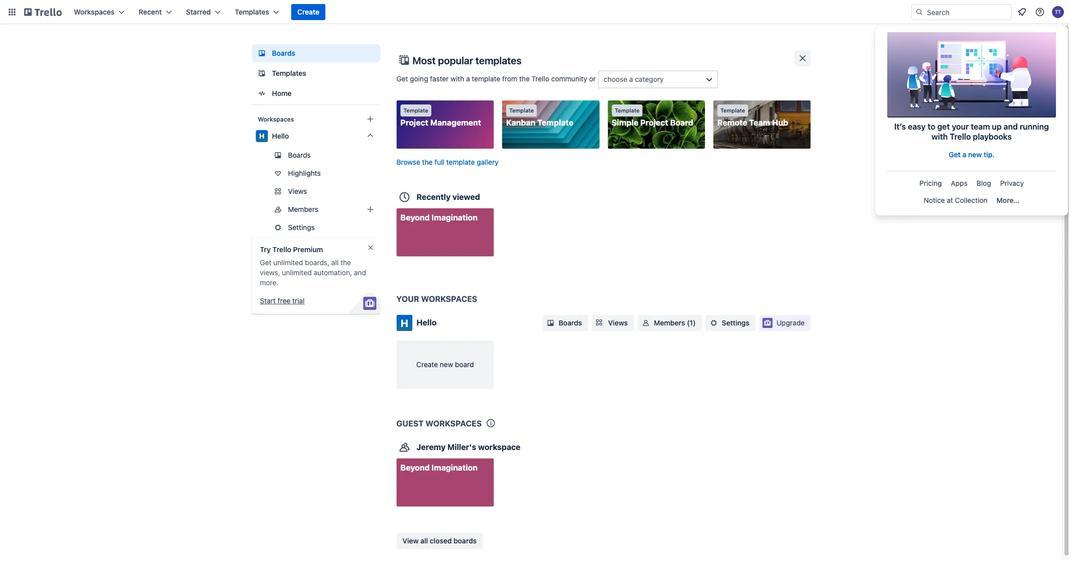Task type: describe. For each thing, give the bounding box(es) containing it.
team
[[750, 118, 771, 127]]

0 horizontal spatial h
[[259, 132, 265, 140]]

view all closed boards button
[[397, 533, 483, 549]]

0 vertical spatial boards link
[[252, 44, 381, 62]]

1 sm image from the left
[[641, 318, 652, 328]]

0 horizontal spatial settings
[[288, 223, 315, 232]]

most popular templates
[[413, 54, 522, 66]]

with inside it's easy to get your team up and running with trello playbooks
[[932, 132, 949, 141]]

closed
[[430, 537, 452, 545]]

views for the rightmost the views link
[[609, 319, 628, 327]]

0 horizontal spatial new
[[440, 361, 454, 369]]

try trello premium get unlimited boards, all the views, unlimited automation, and more.
[[260, 246, 366, 287]]

create for create
[[298, 8, 320, 16]]

1 horizontal spatial trello
[[532, 74, 550, 83]]

template for simple
[[615, 107, 640, 114]]

view
[[403, 537, 419, 545]]

going
[[410, 74, 428, 83]]

upgrade button
[[760, 315, 811, 331]]

guest workspaces
[[397, 419, 482, 428]]

notice
[[925, 196, 946, 205]]

popular
[[438, 54, 474, 66]]

collection
[[956, 196, 988, 205]]

browse the full template gallery link
[[397, 158, 499, 166]]

1 vertical spatial h
[[401, 317, 409, 329]]

category
[[635, 75, 664, 83]]

blog link
[[973, 175, 996, 191]]

boards,
[[305, 259, 330, 267]]

views for the left the views link
[[288, 187, 307, 196]]

1 horizontal spatial views link
[[593, 315, 634, 331]]

template for project
[[404, 107, 429, 114]]

workspaces button
[[68, 4, 131, 20]]

more…
[[997, 196, 1020, 205]]

browse the full template gallery
[[397, 158, 499, 166]]

beyond imagination for jeremy
[[401, 463, 478, 472]]

1 vertical spatial templates
[[272, 69, 306, 77]]

management
[[431, 118, 482, 127]]

viewed
[[453, 192, 480, 202]]

open information menu image
[[1036, 7, 1046, 17]]

template for kanban
[[510, 107, 534, 114]]

a for choose a category
[[630, 75, 634, 83]]

and inside the try trello premium get unlimited boards, all the views, unlimited automation, and more.
[[354, 269, 366, 277]]

workspaces for your workspaces
[[421, 294, 478, 304]]

0 vertical spatial with
[[451, 74, 465, 83]]

community
[[552, 74, 588, 83]]

your
[[397, 294, 420, 304]]

imagination for miller's
[[432, 463, 478, 472]]

project inside template project management
[[401, 118, 429, 127]]

board
[[455, 361, 474, 369]]

team
[[972, 122, 991, 131]]

template project management
[[401, 107, 482, 127]]

apps link
[[948, 175, 972, 191]]

1 horizontal spatial the
[[423, 158, 433, 166]]

search image
[[916, 8, 924, 16]]

your
[[953, 122, 970, 131]]

starred
[[186, 8, 211, 16]]

get a new tip.
[[950, 151, 995, 159]]

try
[[260, 246, 271, 254]]

up
[[993, 122, 1003, 131]]

and inside it's easy to get your team up and running with trello playbooks
[[1005, 122, 1019, 131]]

add image
[[365, 204, 377, 216]]

to
[[928, 122, 936, 131]]

gallery
[[477, 158, 499, 166]]

0 horizontal spatial views link
[[252, 183, 381, 200]]

(1)
[[687, 319, 696, 327]]

start free trial
[[260, 297, 305, 305]]

template right kanban
[[538, 118, 574, 127]]

playbooks
[[974, 132, 1013, 141]]

remote
[[718, 118, 748, 127]]

boards link for highlights
[[252, 147, 381, 163]]

it's
[[895, 122, 907, 131]]

get going faster with a template from the trello community or
[[397, 74, 598, 83]]

0 vertical spatial template
[[472, 74, 501, 83]]

beyond for recently viewed
[[401, 213, 430, 222]]

create for create new board
[[417, 361, 438, 369]]

kanban
[[507, 118, 536, 127]]

workspaces inside dropdown button
[[74, 8, 115, 16]]

recent
[[139, 8, 162, 16]]

get
[[938, 122, 951, 131]]

get for get going faster with a template from the trello community or
[[397, 74, 408, 83]]

view all closed boards
[[403, 537, 477, 545]]

back to home image
[[24, 4, 62, 20]]

templates link
[[252, 64, 381, 82]]

upgrade
[[777, 319, 805, 327]]

1 horizontal spatial hello
[[417, 318, 437, 327]]

0 vertical spatial hello
[[272, 132, 289, 140]]

create button
[[292, 4, 326, 20]]

jeremy miller's workspace
[[417, 442, 521, 452]]

get for get a new tip.
[[950, 151, 961, 159]]

start
[[260, 297, 276, 305]]

1 horizontal spatial settings
[[722, 319, 750, 327]]

pricing
[[920, 179, 943, 187]]

board
[[671, 118, 694, 127]]

templates inside dropdown button
[[235, 8, 269, 16]]

faster
[[430, 74, 449, 83]]

easy
[[909, 122, 926, 131]]

members (1)
[[655, 319, 696, 327]]

miller's
[[448, 442, 477, 452]]



Task type: vqa. For each thing, say whether or not it's contained in the screenshot.
leftmost TRELLO
yes



Task type: locate. For each thing, give the bounding box(es) containing it.
trello inside it's easy to get your team up and running with trello playbooks
[[951, 132, 972, 141]]

running
[[1021, 122, 1050, 131]]

members left the (1)
[[655, 319, 686, 327]]

the
[[520, 74, 530, 83], [423, 158, 433, 166], [341, 259, 351, 267]]

1 vertical spatial with
[[932, 132, 949, 141]]

trial
[[293, 297, 305, 305]]

1 horizontal spatial h
[[401, 317, 409, 329]]

with right faster
[[451, 74, 465, 83]]

members down highlights
[[288, 205, 319, 214]]

project inside template simple project board
[[641, 118, 669, 127]]

boards
[[272, 49, 296, 57], [288, 151, 311, 159], [559, 319, 583, 327]]

simple
[[612, 118, 639, 127]]

0 vertical spatial the
[[520, 74, 530, 83]]

starred button
[[180, 4, 227, 20]]

with down get
[[932, 132, 949, 141]]

template
[[472, 74, 501, 83], [447, 158, 475, 166]]

0 vertical spatial members
[[288, 205, 319, 214]]

home
[[272, 89, 292, 97]]

0 vertical spatial all
[[332, 259, 339, 267]]

recently
[[417, 192, 451, 202]]

1 vertical spatial hello
[[417, 318, 437, 327]]

pricing link
[[916, 175, 947, 191]]

views,
[[260, 269, 280, 277]]

1 vertical spatial workspaces
[[426, 419, 482, 428]]

all
[[332, 259, 339, 267], [421, 537, 428, 545]]

settings link down the members link
[[252, 220, 381, 236]]

get down it's easy to get your team up and running with trello playbooks
[[950, 151, 961, 159]]

workspaces
[[421, 294, 478, 304], [426, 419, 482, 428]]

2 vertical spatial get
[[260, 259, 272, 267]]

imagination down the recently viewed
[[432, 213, 478, 222]]

2 imagination from the top
[[432, 463, 478, 472]]

boards link for views
[[543, 315, 589, 331]]

0 horizontal spatial and
[[354, 269, 366, 277]]

template down going
[[404, 107, 429, 114]]

settings
[[288, 223, 315, 232], [722, 319, 750, 327]]

workspaces right your
[[421, 294, 478, 304]]

0 notifications image
[[1017, 6, 1029, 18]]

1 vertical spatial views
[[609, 319, 628, 327]]

beyond down recently
[[401, 213, 430, 222]]

1 vertical spatial trello
[[951, 132, 972, 141]]

1 beyond from the top
[[401, 213, 430, 222]]

get inside button
[[950, 151, 961, 159]]

1 horizontal spatial workspaces
[[258, 116, 294, 123]]

0 vertical spatial beyond imagination link
[[397, 208, 494, 257]]

trello
[[532, 74, 550, 83], [951, 132, 972, 141], [273, 246, 291, 254]]

and right automation,
[[354, 269, 366, 277]]

sm image
[[641, 318, 652, 328], [709, 318, 719, 328]]

members for members (1)
[[655, 319, 686, 327]]

0 horizontal spatial a
[[466, 74, 470, 83]]

Search field
[[924, 5, 1012, 20]]

2 beyond from the top
[[401, 463, 430, 472]]

notice at collection link
[[921, 192, 992, 209]]

0 horizontal spatial members
[[288, 205, 319, 214]]

1 project from the left
[[401, 118, 429, 127]]

trello left community
[[532, 74, 550, 83]]

0 horizontal spatial get
[[260, 259, 272, 267]]

most
[[413, 54, 436, 66]]

templates up board icon
[[235, 8, 269, 16]]

1 horizontal spatial with
[[932, 132, 949, 141]]

full
[[435, 158, 445, 166]]

0 horizontal spatial project
[[401, 118, 429, 127]]

template inside template project management
[[404, 107, 429, 114]]

1 vertical spatial get
[[950, 151, 961, 159]]

boards up highlights
[[288, 151, 311, 159]]

0 horizontal spatial settings link
[[252, 220, 381, 236]]

the inside the try trello premium get unlimited boards, all the views, unlimited automation, and more.
[[341, 259, 351, 267]]

boards for highlights
[[288, 151, 311, 159]]

recently viewed
[[417, 192, 480, 202]]

imagination
[[432, 213, 478, 222], [432, 463, 478, 472]]

at
[[948, 196, 954, 205]]

workspace
[[479, 442, 521, 452]]

h
[[259, 132, 265, 140], [401, 317, 409, 329]]

all inside button
[[421, 537, 428, 545]]

new left the tip.
[[969, 151, 983, 159]]

0 vertical spatial unlimited
[[274, 259, 303, 267]]

h down your
[[401, 317, 409, 329]]

trello inside the try trello premium get unlimited boards, all the views, unlimited automation, and more.
[[273, 246, 291, 254]]

0 vertical spatial create
[[298, 8, 320, 16]]

the for try trello premium get unlimited boards, all the views, unlimited automation, and more.
[[341, 259, 351, 267]]

browse
[[397, 158, 421, 166]]

beyond down jeremy
[[401, 463, 430, 472]]

1 horizontal spatial and
[[1005, 122, 1019, 131]]

1 vertical spatial beyond imagination
[[401, 463, 478, 472]]

free
[[278, 297, 291, 305]]

unlimited up views,
[[274, 259, 303, 267]]

members for members
[[288, 205, 319, 214]]

views link
[[252, 183, 381, 200], [593, 315, 634, 331]]

sm image left members (1)
[[641, 318, 652, 328]]

1 vertical spatial and
[[354, 269, 366, 277]]

0 vertical spatial workspaces
[[74, 8, 115, 16]]

1 vertical spatial imagination
[[432, 463, 478, 472]]

notice at collection
[[925, 196, 988, 205]]

project up browse
[[401, 118, 429, 127]]

a down most popular templates
[[466, 74, 470, 83]]

template down the templates on the top left
[[472, 74, 501, 83]]

1 vertical spatial beyond
[[401, 463, 430, 472]]

2 sm image from the left
[[709, 318, 719, 328]]

1 vertical spatial the
[[423, 158, 433, 166]]

get
[[397, 74, 408, 83], [950, 151, 961, 159], [260, 259, 272, 267]]

template board image
[[256, 67, 268, 79]]

template inside template remote team hub
[[721, 107, 746, 114]]

settings link right the (1)
[[706, 315, 756, 331]]

settings right the (1)
[[722, 319, 750, 327]]

sm image
[[546, 318, 556, 328]]

from
[[503, 74, 518, 83]]

choose a category
[[604, 75, 664, 83]]

beyond imagination link down jeremy
[[397, 459, 494, 507]]

and
[[1005, 122, 1019, 131], [354, 269, 366, 277]]

trello right try
[[273, 246, 291, 254]]

1 horizontal spatial new
[[969, 151, 983, 159]]

1 vertical spatial beyond imagination link
[[397, 459, 494, 507]]

premium
[[293, 246, 323, 254]]

1 vertical spatial create
[[417, 361, 438, 369]]

beyond imagination link down the recently viewed
[[397, 208, 494, 257]]

automation,
[[314, 269, 352, 277]]

1 horizontal spatial create
[[417, 361, 438, 369]]

1 horizontal spatial all
[[421, 537, 428, 545]]

a down it's easy to get your team up and running with trello playbooks
[[963, 151, 967, 159]]

1 horizontal spatial settings link
[[706, 315, 756, 331]]

1 vertical spatial new
[[440, 361, 454, 369]]

it's easy to get your team up and running with trello playbooks link
[[888, 32, 1057, 146]]

1 beyond imagination link from the top
[[397, 208, 494, 257]]

1 horizontal spatial members
[[655, 319, 686, 327]]

0 vertical spatial settings
[[288, 223, 315, 232]]

1 vertical spatial settings
[[722, 319, 750, 327]]

or
[[590, 74, 596, 83]]

unlimited
[[274, 259, 303, 267], [282, 269, 312, 277]]

boards right board icon
[[272, 49, 296, 57]]

get up views,
[[260, 259, 272, 267]]

0 horizontal spatial all
[[332, 259, 339, 267]]

get left going
[[397, 74, 408, 83]]

project left "board"
[[641, 118, 669, 127]]

create a workspace image
[[365, 113, 377, 125]]

hello down home
[[272, 132, 289, 140]]

1 horizontal spatial get
[[397, 74, 408, 83]]

privacy
[[1001, 179, 1025, 187]]

create
[[298, 8, 320, 16], [417, 361, 438, 369]]

0 vertical spatial templates
[[235, 8, 269, 16]]

get inside the try trello premium get unlimited boards, all the views, unlimited automation, and more.
[[260, 259, 272, 267]]

boards for views
[[559, 319, 583, 327]]

1 vertical spatial all
[[421, 537, 428, 545]]

imagination down miller's in the bottom left of the page
[[432, 463, 478, 472]]

beyond imagination
[[401, 213, 478, 222], [401, 463, 478, 472]]

0 vertical spatial beyond
[[401, 213, 430, 222]]

highlights
[[288, 169, 321, 177]]

0 vertical spatial views link
[[252, 183, 381, 200]]

templates
[[235, 8, 269, 16], [272, 69, 306, 77]]

more.
[[260, 279, 279, 287]]

1 vertical spatial template
[[447, 158, 475, 166]]

apps
[[952, 179, 968, 187]]

0 horizontal spatial the
[[341, 259, 351, 267]]

1 vertical spatial views link
[[593, 315, 634, 331]]

2 vertical spatial the
[[341, 259, 351, 267]]

0 horizontal spatial sm image
[[641, 318, 652, 328]]

template right full
[[447, 158, 475, 166]]

the up automation,
[[341, 259, 351, 267]]

2 beyond imagination from the top
[[401, 463, 478, 472]]

2 beyond imagination link from the top
[[397, 459, 494, 507]]

0 horizontal spatial trello
[[273, 246, 291, 254]]

trello down 'your'
[[951, 132, 972, 141]]

0 vertical spatial boards
[[272, 49, 296, 57]]

0 vertical spatial h
[[259, 132, 265, 140]]

1 horizontal spatial a
[[630, 75, 634, 83]]

members link
[[252, 202, 381, 218]]

the left full
[[423, 158, 433, 166]]

get a new tip. button
[[888, 147, 1057, 163]]

workspaces
[[74, 8, 115, 16], [258, 116, 294, 123]]

sm image right the (1)
[[709, 318, 719, 328]]

0 vertical spatial trello
[[532, 74, 550, 83]]

the right from
[[520, 74, 530, 83]]

template inside template simple project board
[[615, 107, 640, 114]]

workspaces for guest workspaces
[[426, 419, 482, 428]]

a inside button
[[963, 151, 967, 159]]

primary element
[[0, 0, 1071, 24]]

2 horizontal spatial trello
[[951, 132, 972, 141]]

templates up home
[[272, 69, 306, 77]]

template remote team hub
[[718, 107, 789, 127]]

tip.
[[985, 151, 995, 159]]

0 vertical spatial new
[[969, 151, 983, 159]]

2 horizontal spatial the
[[520, 74, 530, 83]]

0 vertical spatial and
[[1005, 122, 1019, 131]]

1 vertical spatial boards
[[288, 151, 311, 159]]

beyond imagination link for recently
[[397, 208, 494, 257]]

privacy link
[[997, 175, 1029, 191]]

guest
[[397, 419, 424, 428]]

beyond for jeremy miller's workspace
[[401, 463, 430, 472]]

template up kanban
[[510, 107, 534, 114]]

0 horizontal spatial workspaces
[[74, 8, 115, 16]]

templates
[[476, 54, 522, 66]]

2 horizontal spatial get
[[950, 151, 961, 159]]

hub
[[773, 118, 789, 127]]

0 horizontal spatial templates
[[235, 8, 269, 16]]

beyond imagination down recently
[[401, 213, 478, 222]]

0 horizontal spatial hello
[[272, 132, 289, 140]]

home image
[[256, 87, 268, 100]]

all right view
[[421, 537, 428, 545]]

0 horizontal spatial views
[[288, 187, 307, 196]]

a for get a new tip.
[[963, 151, 967, 159]]

1 vertical spatial settings link
[[706, 315, 756, 331]]

all up automation,
[[332, 259, 339, 267]]

0 vertical spatial workspaces
[[421, 294, 478, 304]]

more… button
[[993, 192, 1024, 209]]

all inside the try trello premium get unlimited boards, all the views, unlimited automation, and more.
[[332, 259, 339, 267]]

new inside "get a new tip." button
[[969, 151, 983, 159]]

your workspaces
[[397, 294, 478, 304]]

0 horizontal spatial with
[[451, 74, 465, 83]]

beyond imagination for recently
[[401, 213, 478, 222]]

template up remote
[[721, 107, 746, 114]]

boards right sm image
[[559, 319, 583, 327]]

2 vertical spatial trello
[[273, 246, 291, 254]]

2 vertical spatial boards link
[[543, 315, 589, 331]]

start free trial button
[[260, 296, 305, 306]]

beyond imagination down jeremy
[[401, 463, 478, 472]]

template for remote
[[721, 107, 746, 114]]

0 vertical spatial settings link
[[252, 220, 381, 236]]

choose
[[604, 75, 628, 83]]

1 vertical spatial unlimited
[[282, 269, 312, 277]]

imagination for viewed
[[432, 213, 478, 222]]

template kanban template
[[507, 107, 574, 127]]

0 vertical spatial beyond imagination
[[401, 213, 478, 222]]

1 vertical spatial boards link
[[252, 147, 381, 163]]

jeremy
[[417, 442, 446, 452]]

workspaces up miller's in the bottom left of the page
[[426, 419, 482, 428]]

1 vertical spatial workspaces
[[258, 116, 294, 123]]

home link
[[252, 84, 381, 103]]

templates button
[[229, 4, 285, 20]]

new left 'board'
[[440, 361, 454, 369]]

h down home image
[[259, 132, 265, 140]]

1 horizontal spatial templates
[[272, 69, 306, 77]]

recent button
[[133, 4, 178, 20]]

template up the simple
[[615, 107, 640, 114]]

1 imagination from the top
[[432, 213, 478, 222]]

the for get going faster with a template from the trello community or
[[520, 74, 530, 83]]

1 beyond imagination from the top
[[401, 213, 478, 222]]

unlimited down boards,
[[282, 269, 312, 277]]

1 horizontal spatial sm image
[[709, 318, 719, 328]]

template simple project board
[[612, 107, 694, 127]]

2 project from the left
[[641, 118, 669, 127]]

board image
[[256, 47, 268, 59]]

create inside button
[[298, 8, 320, 16]]

0 vertical spatial get
[[397, 74, 408, 83]]

hello down "your workspaces"
[[417, 318, 437, 327]]

2 horizontal spatial a
[[963, 151, 967, 159]]

and right 'up'
[[1005, 122, 1019, 131]]

1 horizontal spatial views
[[609, 319, 628, 327]]

0 horizontal spatial create
[[298, 8, 320, 16]]

settings up premium
[[288, 223, 315, 232]]

a right choose
[[630, 75, 634, 83]]

terry turtle (terryturtle) image
[[1053, 6, 1065, 18]]

1 horizontal spatial project
[[641, 118, 669, 127]]

highlights link
[[252, 165, 381, 181]]

0 vertical spatial imagination
[[432, 213, 478, 222]]

members
[[288, 205, 319, 214], [655, 319, 686, 327]]

blog
[[977, 179, 992, 187]]

boards
[[454, 537, 477, 545]]

beyond
[[401, 213, 430, 222], [401, 463, 430, 472]]

2 vertical spatial boards
[[559, 319, 583, 327]]

0 vertical spatial views
[[288, 187, 307, 196]]

beyond imagination link for jeremy
[[397, 459, 494, 507]]



